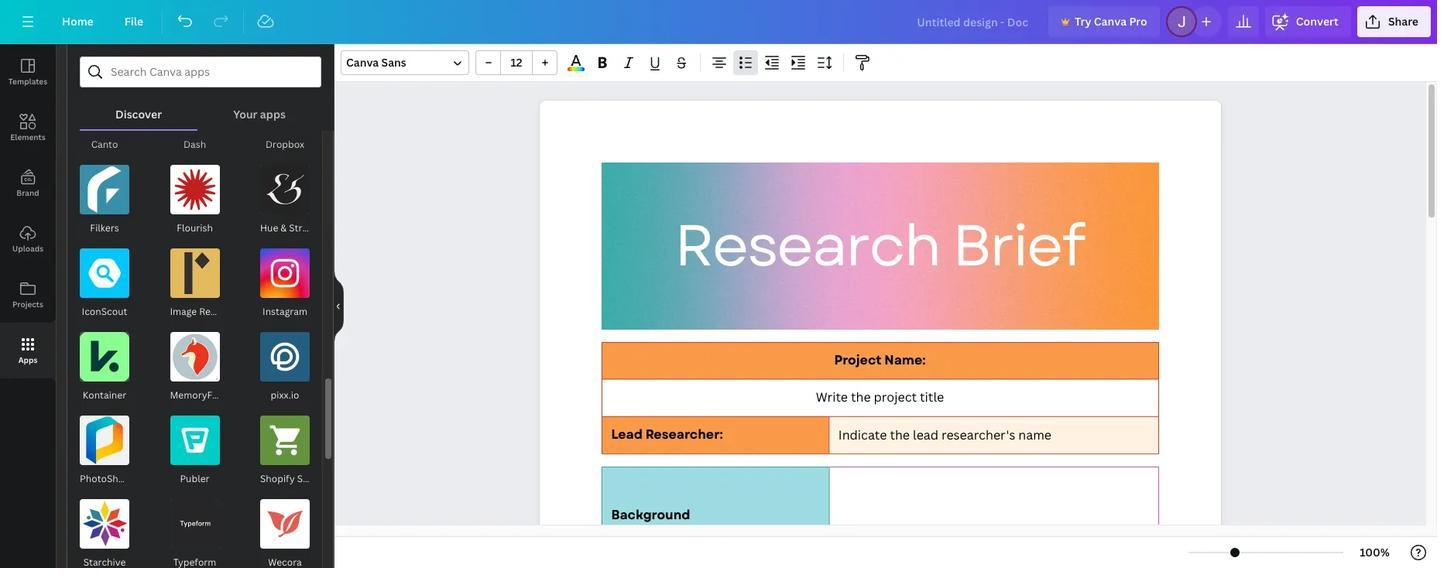 Task type: vqa. For each thing, say whether or not it's contained in the screenshot.
Convert
yes



Task type: describe. For each thing, give the bounding box(es) containing it.
research
[[674, 204, 940, 288]]

Research Brief text field
[[539, 101, 1221, 568]]

dash
[[183, 138, 206, 151]]

flourish
[[177, 221, 213, 235]]

dropbox
[[266, 138, 304, 151]]

home
[[62, 14, 94, 29]]

canva sans button
[[341, 50, 469, 75]]

sync
[[297, 472, 319, 485]]

side panel tab list
[[0, 44, 56, 379]]

brand button
[[0, 156, 56, 211]]

iconscout
[[82, 305, 127, 318]]

Search Canva apps search field
[[111, 57, 290, 87]]

hue & stripe
[[260, 221, 316, 235]]

100% button
[[1350, 540, 1400, 565]]

hue
[[260, 221, 278, 235]]

convert button
[[1265, 6, 1351, 37]]

elements
[[10, 132, 45, 142]]

share button
[[1357, 6, 1431, 37]]

main menu bar
[[0, 0, 1437, 44]]

file button
[[112, 6, 156, 37]]

try canva pro
[[1075, 14, 1147, 29]]

canva inside button
[[1094, 14, 1127, 29]]

apps button
[[0, 323, 56, 379]]

try
[[1075, 14, 1091, 29]]

color range image
[[568, 68, 584, 71]]

try canva pro button
[[1048, 6, 1160, 37]]

Design title text field
[[905, 6, 1042, 37]]

image
[[170, 305, 197, 318]]

canto
[[91, 138, 118, 151]]

pro
[[1129, 14, 1147, 29]]

canva inside dropdown button
[[346, 55, 379, 70]]

your apps
[[233, 107, 286, 122]]

shopify
[[260, 472, 295, 485]]

relay
[[199, 305, 224, 318]]



Task type: locate. For each thing, give the bounding box(es) containing it.
stripe
[[289, 221, 316, 235]]

file
[[124, 14, 143, 29]]

hide image
[[334, 269, 344, 343]]

your
[[233, 107, 258, 122]]

instagram
[[263, 305, 307, 318]]

canva left sans
[[346, 55, 379, 70]]

group
[[475, 50, 558, 75]]

1 vertical spatial canva
[[346, 55, 379, 70]]

image relay
[[170, 305, 224, 318]]

publer
[[180, 472, 209, 485]]

shopify sync
[[260, 472, 319, 485]]

elements button
[[0, 100, 56, 156]]

home link
[[50, 6, 106, 37]]

sans
[[381, 55, 406, 70]]

0 horizontal spatial canva
[[346, 55, 379, 70]]

1 horizontal spatial canva
[[1094, 14, 1127, 29]]

brand
[[16, 187, 39, 198]]

templates
[[8, 76, 47, 87]]

uploads button
[[0, 211, 56, 267]]

discover button
[[80, 87, 198, 129]]

discover
[[115, 107, 162, 122]]

– – number field
[[506, 55, 527, 70]]

apps
[[260, 107, 286, 122]]

apps
[[18, 355, 37, 365]]

brief
[[952, 204, 1084, 288]]

your apps button
[[198, 87, 321, 129]]

research brief
[[674, 204, 1084, 288]]

100%
[[1360, 545, 1390, 560]]

share
[[1388, 14, 1419, 29]]

pixx.io
[[271, 389, 299, 402]]

uploads
[[12, 243, 43, 254]]

photoshelter
[[80, 472, 139, 485]]

projects
[[12, 299, 43, 310]]

0 vertical spatial canva
[[1094, 14, 1127, 29]]

projects button
[[0, 267, 56, 323]]

templates button
[[0, 44, 56, 100]]

canva sans
[[346, 55, 406, 70]]

kontainer
[[83, 389, 126, 402]]

filkers
[[90, 221, 119, 235]]

convert
[[1296, 14, 1339, 29]]

&
[[280, 221, 287, 235]]

canva right try
[[1094, 14, 1127, 29]]

memoryfox
[[170, 389, 222, 402]]

canva
[[1094, 14, 1127, 29], [346, 55, 379, 70]]



